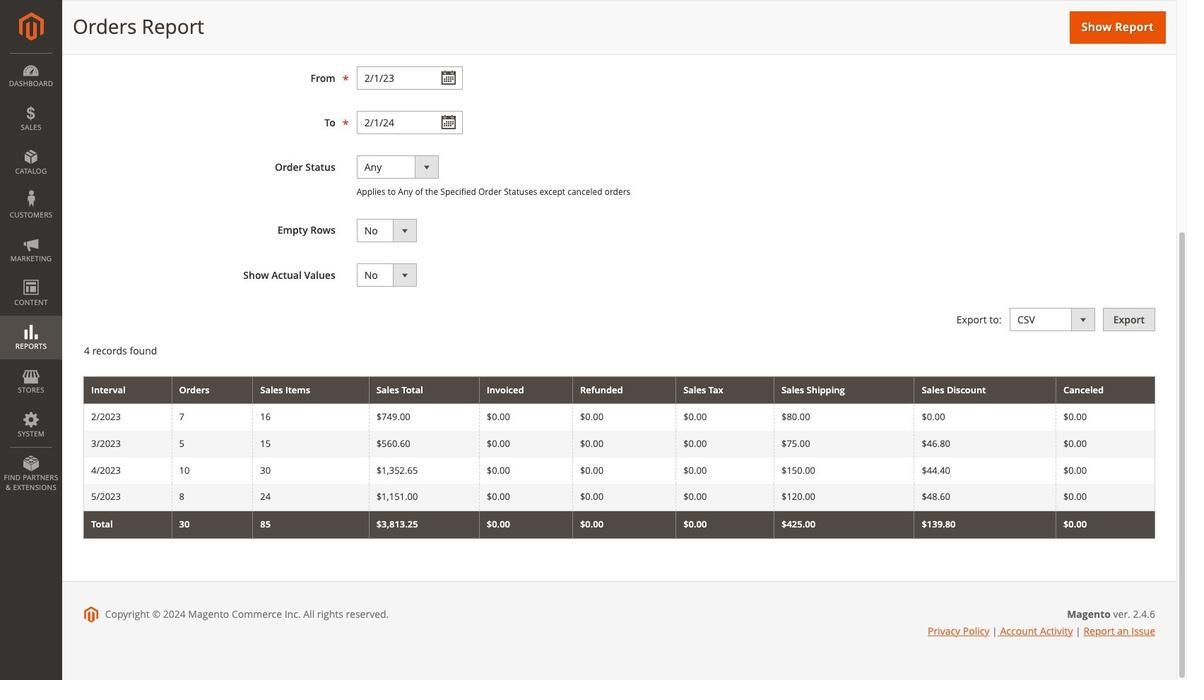 Task type: vqa. For each thing, say whether or not it's contained in the screenshot.
Magento Admin Panel icon on the top
yes



Task type: locate. For each thing, give the bounding box(es) containing it.
magento admin panel image
[[19, 12, 43, 41]]

menu bar
[[0, 53, 62, 500]]

None text field
[[357, 67, 463, 90], [357, 111, 463, 135], [357, 67, 463, 90], [357, 111, 463, 135]]



